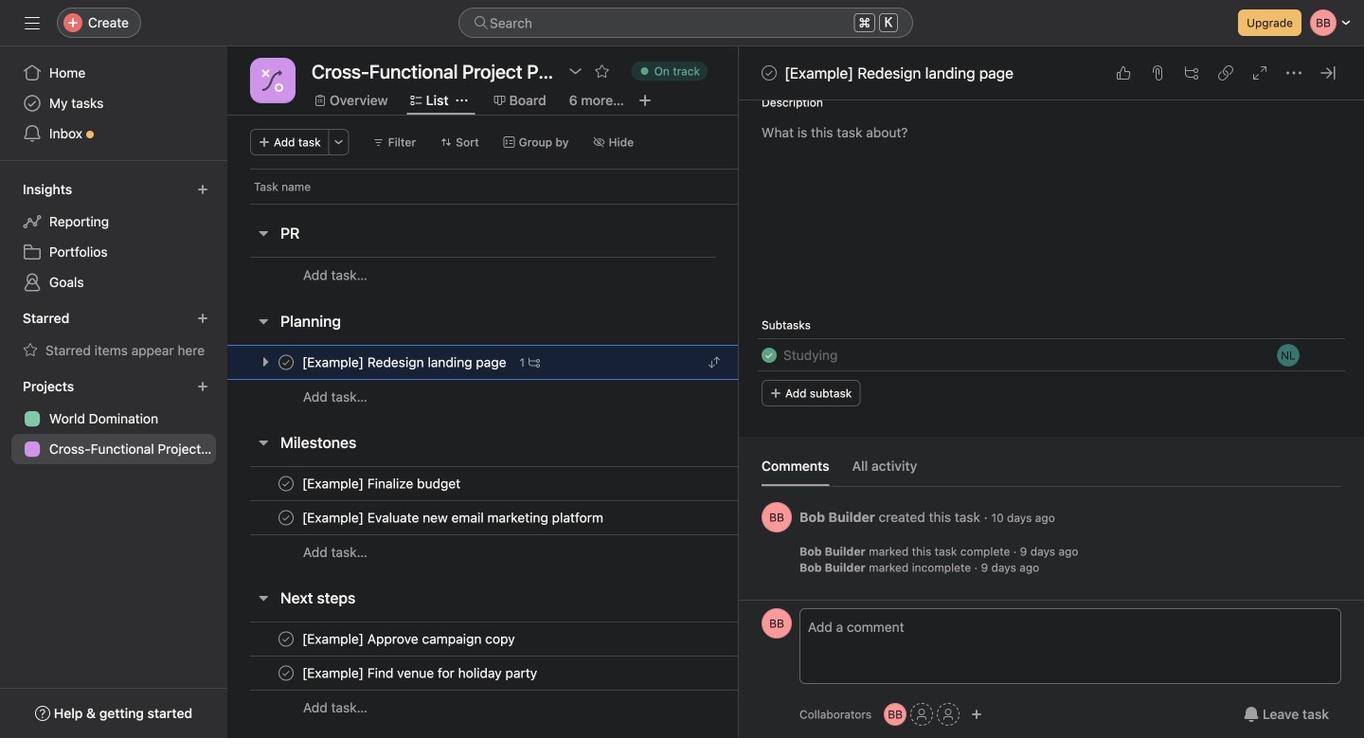 Task type: locate. For each thing, give the bounding box(es) containing it.
Mark complete checkbox
[[758, 62, 781, 84], [275, 351, 298, 374], [275, 507, 298, 529], [275, 628, 298, 651], [275, 662, 298, 685]]

attachments: add a file to this task, [example] redesign landing page image
[[1151, 65, 1166, 81]]

1 subtask image
[[529, 357, 540, 368]]

task name text field inside [example] finalize budget cell
[[299, 474, 466, 493]]

mark complete checkbox inside [example] evaluate new email marketing platform cell
[[275, 507, 298, 529]]

add subtask image
[[1185, 65, 1200, 81]]

collapse task list for this group image
[[256, 226, 271, 241], [256, 590, 271, 606]]

mark complete image
[[758, 62, 781, 84], [275, 351, 298, 374], [275, 472, 298, 495], [275, 628, 298, 651], [275, 662, 298, 685]]

tab list inside the [example] redesign landing page dialog
[[762, 456, 1342, 487]]

1 vertical spatial collapse task list for this group image
[[256, 435, 271, 450]]

task name text field inside [example] evaluate new email marketing platform cell
[[299, 508, 609, 527]]

main content
[[739, 0, 1365, 600]]

new project or portfolio image
[[197, 381, 209, 392]]

completed image
[[758, 344, 781, 367]]

list item
[[739, 338, 1365, 372]]

collapse task list for this group image for header milestones tree grid
[[256, 435, 271, 450]]

mark complete checkbox inside the [example] redesign landing page dialog
[[758, 62, 781, 84]]

task name text field for mark complete checkbox in the [example] evaluate new email marketing platform cell
[[299, 508, 609, 527]]

tab actions image
[[456, 95, 468, 106]]

mark complete checkbox inside [example] find venue for holiday party cell
[[275, 662, 298, 685]]

1 task name text field from the top
[[299, 353, 512, 372]]

3 task name text field from the top
[[299, 508, 609, 527]]

Task name text field
[[299, 664, 543, 683]]

hide sidebar image
[[25, 15, 40, 30]]

None text field
[[307, 54, 559, 88]]

add items to starred image
[[197, 313, 209, 324]]

task name text field inside '[example] approve campaign copy' cell
[[299, 630, 521, 649]]

1 collapse task list for this group image from the top
[[256, 226, 271, 241]]

0 vertical spatial collapse task list for this group image
[[256, 226, 271, 241]]

row
[[227, 169, 809, 204], [250, 203, 739, 205], [227, 257, 922, 293], [227, 379, 922, 414], [227, 466, 922, 501], [227, 500, 922, 536], [227, 535, 922, 570], [227, 622, 922, 657], [227, 656, 922, 691], [227, 690, 922, 725]]

[example] evaluate new email marketing platform cell
[[227, 500, 739, 536]]

0 vertical spatial collapse task list for this group image
[[256, 314, 271, 329]]

Search tasks, projects, and more text field
[[459, 8, 914, 38]]

2 collapse task list for this group image from the top
[[256, 435, 271, 450]]

full screen image
[[1253, 65, 1268, 81]]

task name text field inside [example] redesign landing page cell
[[299, 353, 512, 372]]

2 task name text field from the top
[[299, 474, 466, 493]]

[example] redesign landing page cell
[[227, 345, 739, 380]]

0 likes. click to like this task image
[[1116, 65, 1132, 81]]

open user profile image
[[762, 502, 792, 533]]

global element
[[0, 46, 227, 160]]

Task name text field
[[299, 353, 512, 372], [299, 474, 466, 493], [299, 508, 609, 527], [299, 630, 521, 649]]

collapse task list for this group image up the expand subtask list for the task [example] redesign landing page image
[[256, 314, 271, 329]]

mark complete checkbox for [example] evaluate new email marketing platform cell
[[275, 507, 298, 529]]

close details image
[[1321, 65, 1336, 81]]

collapse task list for this group image
[[256, 314, 271, 329], [256, 435, 271, 450]]

Task Name text field
[[784, 345, 838, 366]]

4 task name text field from the top
[[299, 630, 521, 649]]

tab list
[[762, 456, 1342, 487]]

1 collapse task list for this group image from the top
[[256, 314, 271, 329]]

more actions for this task image
[[1287, 65, 1302, 81]]

mark complete image inside [example] find venue for holiday party cell
[[275, 662, 298, 685]]

starred element
[[0, 301, 227, 370]]

add or remove collaborators image
[[972, 709, 983, 720]]

mark complete image inside [example] finalize budget cell
[[275, 472, 298, 495]]

open user profile image
[[762, 608, 792, 639]]

mark complete checkbox inside '[example] approve campaign copy' cell
[[275, 628, 298, 651]]

expand subtask list for the task [example] redesign landing page image
[[258, 354, 273, 370]]

1 vertical spatial collapse task list for this group image
[[256, 590, 271, 606]]

collapse task list for this group image down the expand subtask list for the task [example] redesign landing page image
[[256, 435, 271, 450]]

add to starred image
[[595, 64, 610, 79]]

header planning tree grid
[[227, 345, 922, 414]]

insights element
[[0, 172, 227, 301]]

None field
[[459, 8, 914, 38]]

mark complete image inside '[example] approve campaign copy' cell
[[275, 628, 298, 651]]

move tasks between sections image
[[709, 357, 720, 368]]

mark complete checkbox for '[example] approve campaign copy' cell
[[275, 628, 298, 651]]



Task type: describe. For each thing, give the bounding box(es) containing it.
toggle assignee popover image
[[1278, 344, 1300, 367]]

mark complete image
[[275, 507, 298, 529]]

collapse task list for this group image for header planning tree grid
[[256, 314, 271, 329]]

new insights image
[[197, 184, 209, 195]]

add or remove collaborators image
[[884, 703, 907, 726]]

more actions image
[[333, 136, 345, 148]]

[example] find venue for holiday party cell
[[227, 656, 739, 691]]

header milestones tree grid
[[227, 466, 922, 570]]

mark complete image for '[example] approve campaign copy' cell
[[275, 628, 298, 651]]

mark complete image for [example] finalize budget cell
[[275, 472, 298, 495]]

task name text field for mark complete option at bottom left
[[299, 474, 466, 493]]

mark complete image for [example] find venue for holiday party cell
[[275, 662, 298, 685]]

Completed checkbox
[[758, 344, 781, 367]]

task name text field for mark complete checkbox within the '[example] approve campaign copy' cell
[[299, 630, 521, 649]]

header next steps tree grid
[[227, 622, 922, 725]]

add tab image
[[638, 93, 653, 108]]

projects element
[[0, 370, 227, 468]]

2 collapse task list for this group image from the top
[[256, 590, 271, 606]]

mark complete checkbox inside [example] redesign landing page cell
[[275, 351, 298, 374]]

copy task link image
[[1219, 65, 1234, 81]]

mark complete checkbox for [example] find venue for holiday party cell
[[275, 662, 298, 685]]

[example] finalize budget cell
[[227, 466, 739, 501]]

[example] redesign landing page dialog
[[739, 0, 1365, 738]]

show options image
[[568, 64, 583, 79]]

[example] approve campaign copy cell
[[227, 622, 739, 657]]

line_and_symbols image
[[262, 69, 284, 92]]

Mark complete checkbox
[[275, 472, 298, 495]]



Task type: vqa. For each thing, say whether or not it's contained in the screenshot.
the Hide sidebar image
yes



